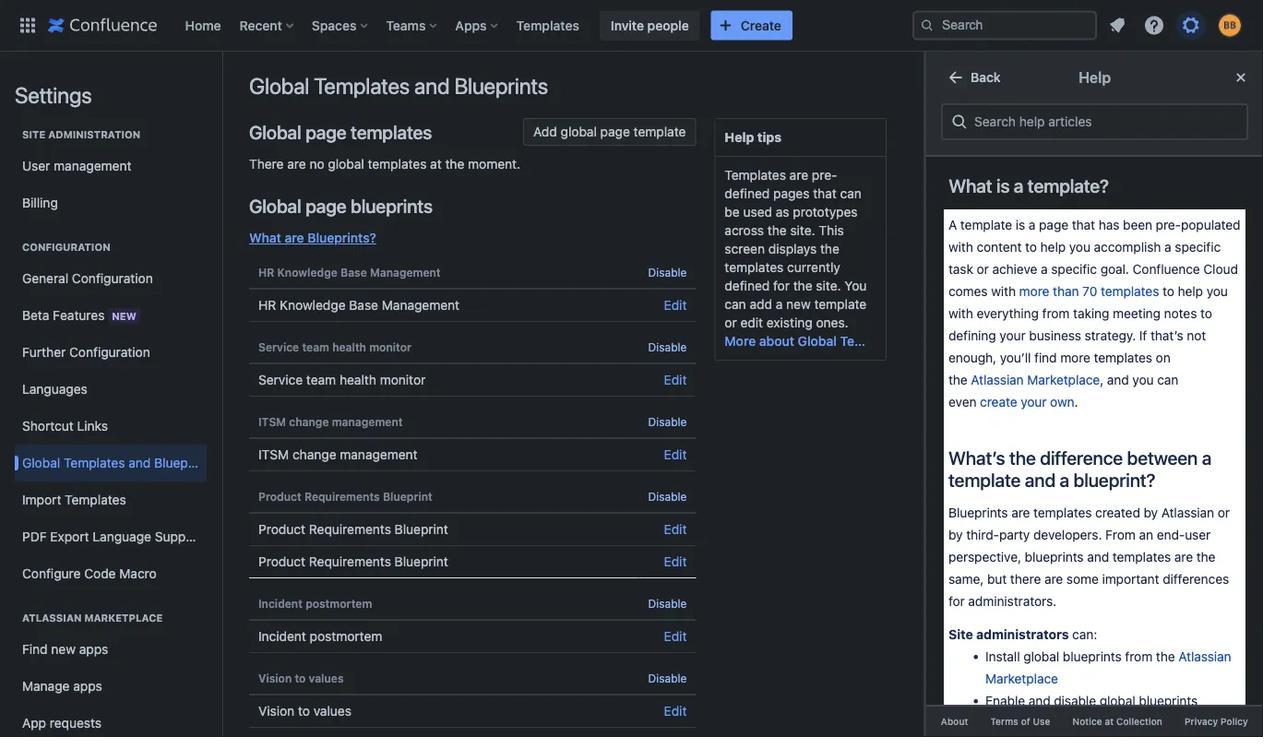 Task type: describe. For each thing, give the bounding box(es) containing it.
templates inside 'templates are pre- defined pages that can be used as prototypes across the site. this screen displays the templates currently defined for the site. you can add a new template or edit existing ones. more about global templates'
[[725, 260, 784, 275]]

about button
[[930, 714, 980, 730]]

site
[[22, 129, 45, 141]]

blueprints?
[[307, 230, 376, 245]]

screen
[[725, 241, 765, 257]]

disable link for vision to values
[[648, 672, 687, 685]]

global templates and blueprints link
[[15, 445, 214, 482]]

global inside the global templates and blueprints link
[[22, 455, 60, 471]]

1 vertical spatial apps
[[73, 679, 102, 694]]

across
[[725, 223, 764, 238]]

user
[[22, 158, 50, 173]]

0 vertical spatial blueprint
[[383, 490, 433, 503]]

edit
[[741, 315, 763, 330]]

0 vertical spatial configuration
[[22, 241, 110, 253]]

atlassian marketplace
[[22, 612, 163, 624]]

recent
[[240, 18, 282, 33]]

teams
[[386, 18, 426, 33]]

global up there
[[249, 121, 301, 143]]

terms
[[991, 716, 1019, 727]]

0 vertical spatial and
[[414, 73, 450, 99]]

hr knowledge base management for disable
[[258, 266, 441, 279]]

0 horizontal spatial at
[[430, 156, 442, 172]]

0 vertical spatial apps
[[79, 642, 108, 657]]

0 vertical spatial site.
[[790, 223, 815, 238]]

service team health monitor for disable
[[258, 340, 412, 353]]

configure code macro
[[22, 566, 157, 581]]

edit link for base
[[664, 298, 687, 313]]

shortcut links
[[22, 418, 108, 434]]

user management
[[22, 158, 131, 173]]

use
[[1033, 716, 1051, 727]]

the down as
[[768, 223, 787, 238]]

change for disable
[[289, 415, 329, 428]]

for
[[773, 278, 790, 293]]

configure
[[22, 566, 81, 581]]

recent button
[[234, 11, 301, 40]]

manage apps
[[22, 679, 102, 694]]

disable link for incident postmortem
[[648, 597, 687, 610]]

incident for disable
[[258, 597, 303, 610]]

blueprints
[[351, 195, 433, 216]]

postmortem for disable
[[306, 597, 372, 610]]

export
[[50, 529, 89, 544]]

languages
[[22, 382, 87, 397]]

itsm for disable
[[258, 415, 286, 428]]

help icon image
[[1143, 14, 1165, 36]]

configuration for further
[[69, 345, 150, 360]]

languages link
[[15, 371, 207, 408]]

global down there
[[249, 195, 301, 216]]

back
[[971, 70, 1001, 85]]

find new apps link
[[15, 631, 207, 668]]

what is a template?
[[949, 174, 1109, 196]]

user management link
[[15, 148, 207, 185]]

templates are pre- defined pages that can be used as prototypes across the site. this screen displays the templates currently defined for the site. you can add a new template or edit existing ones. more about global templates
[[725, 167, 903, 349]]

privacy policy link
[[1174, 714, 1260, 730]]

general configuration
[[22, 271, 153, 286]]

1 vertical spatial templates
[[368, 156, 427, 172]]

configure code macro link
[[15, 555, 207, 592]]

there are no global templates at the moment.
[[249, 156, 521, 172]]

administration
[[48, 129, 140, 141]]

spaces
[[312, 18, 357, 33]]

disable for hr knowledge base management
[[648, 266, 687, 279]]

edit for blueprint
[[664, 554, 687, 569]]

further configuration
[[22, 345, 150, 360]]

change for edit
[[292, 447, 336, 462]]

blueprint for blueprint edit link
[[395, 554, 448, 569]]

1 horizontal spatial can
[[840, 186, 862, 201]]

tips
[[757, 130, 782, 145]]

disable link for itsm change management
[[648, 415, 687, 428]]

vision to values for disable
[[258, 672, 344, 685]]

new inside atlassian marketplace group
[[51, 642, 76, 657]]

beta features new
[[22, 307, 136, 322]]

atlassian
[[22, 612, 82, 624]]

blueprints inside configuration group
[[154, 455, 214, 471]]

settings
[[15, 82, 92, 108]]

edit for health
[[664, 372, 687, 388]]

this
[[819, 223, 844, 238]]

code
[[84, 566, 116, 581]]

find new apps
[[22, 642, 108, 657]]

product requirements blueprint for fourth edit link
[[258, 522, 448, 537]]

management for disable
[[370, 266, 441, 279]]

hr knowledge base management for edit
[[258, 298, 460, 313]]

0 horizontal spatial global
[[328, 156, 364, 172]]

apps
[[455, 18, 487, 33]]

team for disable
[[302, 340, 329, 353]]

site administration group
[[15, 109, 207, 227]]

vision to values for edit
[[258, 704, 351, 719]]

marketplace
[[84, 612, 163, 624]]

management for edit
[[340, 447, 418, 462]]

edit link for blueprint
[[664, 554, 687, 569]]

terms of use
[[991, 716, 1051, 727]]

import templates link
[[15, 482, 207, 519]]

of
[[1021, 716, 1031, 727]]

service team health monitor for edit
[[258, 372, 426, 388]]

what for what are blueprints?
[[249, 230, 281, 245]]

0 vertical spatial templates
[[351, 121, 432, 143]]

used
[[743, 204, 772, 220]]

service for disable
[[258, 340, 299, 353]]

and inside configuration group
[[128, 455, 151, 471]]

site administration
[[22, 129, 140, 141]]

global element
[[11, 0, 913, 51]]

add global page template link
[[523, 118, 696, 146]]

vision for edit
[[258, 704, 295, 719]]

product requirements blueprint for blueprint edit link
[[258, 554, 448, 569]]

spaces button
[[306, 11, 375, 40]]

what for what is a template?
[[949, 174, 992, 196]]

pdf
[[22, 529, 47, 544]]

knowledge for edit
[[280, 298, 346, 313]]

1 horizontal spatial a
[[1014, 174, 1023, 196]]

banner containing home
[[0, 0, 1263, 52]]

add
[[533, 124, 557, 139]]

Search field
[[913, 11, 1097, 40]]

pdf export language support
[[22, 529, 203, 544]]

templates link
[[511, 11, 585, 40]]

1 defined from the top
[[725, 186, 770, 201]]

global right collapse sidebar image
[[249, 73, 309, 99]]

macro
[[119, 566, 157, 581]]

no
[[310, 156, 324, 172]]

invite people
[[611, 18, 689, 33]]

4 edit link from the top
[[664, 522, 687, 537]]

collection
[[1117, 716, 1163, 727]]

people
[[647, 18, 689, 33]]

page inside "link"
[[600, 124, 630, 139]]

existing
[[767, 315, 813, 330]]

incident postmortem for disable
[[258, 597, 372, 610]]

notice at collection link
[[1062, 714, 1174, 730]]

1 vertical spatial can
[[725, 297, 746, 312]]

invite people button
[[600, 11, 700, 40]]

template?
[[1028, 174, 1109, 196]]

import
[[22, 492, 61, 508]]

general
[[22, 271, 68, 286]]

notification icon image
[[1106, 14, 1129, 36]]

the down this
[[820, 241, 840, 257]]

help for help
[[1079, 69, 1111, 86]]

currently
[[787, 260, 840, 275]]

app requests link
[[15, 705, 207, 737]]

global page templates
[[249, 121, 432, 143]]

further
[[22, 345, 66, 360]]

disable for service team health monitor
[[648, 340, 687, 353]]

add
[[750, 297, 772, 312]]

values for disable
[[309, 672, 344, 685]]

prototypes
[[793, 204, 858, 220]]

disable link for service team health monitor
[[648, 340, 687, 353]]

billing link
[[15, 185, 207, 221]]

a inside 'templates are pre- defined pages that can be used as prototypes across the site. this screen displays the templates currently defined for the site. you can add a new template or edit existing ones. more about global templates'
[[776, 297, 783, 312]]

templates down links
[[64, 455, 125, 471]]

templates up global page templates
[[314, 73, 410, 99]]

global page blueprints
[[249, 195, 433, 216]]

pages
[[773, 186, 810, 201]]

0 vertical spatial blueprints
[[454, 73, 548, 99]]

disable for vision to values
[[648, 672, 687, 685]]

there
[[249, 156, 284, 172]]

new inside 'templates are pre- defined pages that can be used as prototypes across the site. this screen displays the templates currently defined for the site. you can add a new template or edit existing ones. more about global templates'
[[786, 297, 811, 312]]

invite
[[611, 18, 644, 33]]

you
[[845, 278, 867, 293]]



Task type: locate. For each thing, give the bounding box(es) containing it.
1 vertical spatial monitor
[[380, 372, 426, 388]]

site.
[[790, 223, 815, 238], [816, 278, 841, 293]]

0 horizontal spatial help
[[725, 130, 754, 145]]

global
[[561, 124, 597, 139], [328, 156, 364, 172]]

global down ones.
[[798, 334, 837, 349]]

itsm
[[258, 415, 286, 428], [258, 447, 289, 462]]

0 vertical spatial postmortem
[[306, 597, 372, 610]]

product requirements blueprint
[[258, 490, 433, 503], [258, 522, 448, 537], [258, 554, 448, 569]]

0 vertical spatial service
[[258, 340, 299, 353]]

2 hr from the top
[[258, 298, 276, 313]]

2 incident from the top
[[258, 629, 306, 644]]

global right add
[[561, 124, 597, 139]]

Search help articles field
[[969, 105, 1239, 138]]

1 horizontal spatial template
[[814, 297, 867, 312]]

are for what
[[285, 230, 304, 245]]

templates down ones.
[[840, 334, 903, 349]]

blueprints up add
[[454, 73, 548, 99]]

2 vertical spatial configuration
[[69, 345, 150, 360]]

or
[[725, 315, 737, 330]]

management
[[370, 266, 441, 279], [382, 298, 460, 313]]

templates down screen at right top
[[725, 260, 784, 275]]

template inside 'templates are pre- defined pages that can be used as prototypes across the site. this screen displays the templates currently defined for the site. you can add a new template or edit existing ones. more about global templates'
[[814, 297, 867, 312]]

service
[[258, 340, 299, 353], [258, 372, 303, 388]]

pdf export language support link
[[15, 519, 207, 555]]

as
[[776, 204, 789, 220]]

be
[[725, 204, 740, 220]]

templates inside "link"
[[516, 18, 579, 33]]

product for third disable link from the bottom
[[258, 490, 302, 503]]

0 horizontal spatial can
[[725, 297, 746, 312]]

0 vertical spatial itsm
[[258, 415, 286, 428]]

templates up 'used'
[[725, 167, 786, 183]]

2 service team health monitor from the top
[[258, 372, 426, 388]]

0 vertical spatial new
[[786, 297, 811, 312]]

what left is
[[949, 174, 992, 196]]

global templates and blueprints
[[249, 73, 548, 99], [22, 455, 214, 471]]

0 vertical spatial can
[[840, 186, 862, 201]]

app requests
[[22, 716, 102, 731]]

pre-
[[812, 167, 837, 183]]

0 horizontal spatial site.
[[790, 223, 815, 238]]

change
[[289, 415, 329, 428], [292, 447, 336, 462]]

1 incident postmortem from the top
[[258, 597, 372, 610]]

language
[[93, 529, 151, 544]]

support
[[155, 529, 203, 544]]

0 vertical spatial a
[[1014, 174, 1023, 196]]

blueprint for fourth edit link
[[395, 522, 448, 537]]

shortcut
[[22, 418, 74, 434]]

1 horizontal spatial help
[[1079, 69, 1111, 86]]

4 edit from the top
[[664, 522, 687, 537]]

2 incident postmortem from the top
[[258, 629, 382, 644]]

edit link for values
[[664, 704, 687, 719]]

manage
[[22, 679, 70, 694]]

2 vertical spatial requirements
[[309, 554, 391, 569]]

0 horizontal spatial template
[[634, 124, 686, 139]]

templates up 'pdf export language support' link
[[65, 492, 126, 508]]

requests
[[50, 716, 102, 731]]

itsm change management
[[258, 415, 403, 428], [258, 447, 418, 462]]

1 hr from the top
[[258, 266, 274, 279]]

defined up add at the right of page
[[725, 278, 770, 293]]

page up the what are blueprints? on the left
[[306, 195, 347, 216]]

1 itsm change management from the top
[[258, 415, 403, 428]]

vision to values
[[258, 672, 344, 685], [258, 704, 351, 719]]

4 disable link from the top
[[648, 490, 687, 503]]

0 horizontal spatial what
[[249, 230, 281, 245]]

2 itsm change management from the top
[[258, 447, 418, 462]]

base for edit
[[349, 298, 378, 313]]

help left tips
[[725, 130, 754, 145]]

2 service from the top
[[258, 372, 303, 388]]

requirements
[[304, 490, 380, 503], [309, 522, 391, 537], [309, 554, 391, 569]]

global
[[249, 73, 309, 99], [249, 121, 301, 143], [249, 195, 301, 216], [798, 334, 837, 349], [22, 455, 60, 471]]

monitor for edit
[[380, 372, 426, 388]]

0 vertical spatial service team health monitor
[[258, 340, 412, 353]]

are inside what are blueprints? button
[[285, 230, 304, 245]]

management for edit
[[382, 298, 460, 313]]

are
[[287, 156, 306, 172], [790, 167, 808, 183], [285, 230, 304, 245]]

0 vertical spatial values
[[309, 672, 344, 685]]

0 horizontal spatial and
[[128, 455, 151, 471]]

1 disable link from the top
[[648, 266, 687, 279]]

billing
[[22, 195, 58, 210]]

1 vertical spatial requirements
[[309, 522, 391, 537]]

are for templates
[[790, 167, 808, 183]]

at left the moment.
[[430, 156, 442, 172]]

1 vertical spatial health
[[340, 372, 376, 388]]

0 vertical spatial incident postmortem
[[258, 597, 372, 610]]

0 vertical spatial product requirements blueprint
[[258, 490, 433, 503]]

is
[[996, 174, 1010, 196]]

back button
[[934, 63, 1012, 92]]

more about global templates button
[[725, 332, 903, 351]]

new right find
[[51, 642, 76, 657]]

0 vertical spatial what
[[949, 174, 992, 196]]

1 horizontal spatial at
[[1105, 716, 1114, 727]]

page up no
[[306, 121, 347, 143]]

product for blueprint edit link
[[258, 554, 305, 569]]

1 product from the top
[[258, 490, 302, 503]]

monitor for disable
[[369, 340, 412, 353]]

1 vertical spatial what
[[249, 230, 281, 245]]

templates
[[351, 121, 432, 143], [368, 156, 427, 172], [725, 260, 784, 275]]

monitor
[[369, 340, 412, 353], [380, 372, 426, 388]]

2 vision to values from the top
[[258, 704, 351, 719]]

1 vertical spatial at
[[1105, 716, 1114, 727]]

6 disable from the top
[[648, 672, 687, 685]]

product for fourth edit link
[[258, 522, 305, 537]]

1 vertical spatial site.
[[816, 278, 841, 293]]

1 vertical spatial vision
[[258, 704, 295, 719]]

itsm change management for edit
[[258, 447, 418, 462]]

the right for
[[793, 278, 813, 293]]

3 disable link from the top
[[648, 415, 687, 428]]

help for help tips
[[725, 130, 754, 145]]

search image
[[920, 18, 935, 33]]

1 service team health monitor from the top
[[258, 340, 412, 353]]

configuration group
[[15, 221, 214, 598]]

0 vertical spatial base
[[341, 266, 367, 279]]

1 horizontal spatial global templates and blueprints
[[249, 73, 548, 99]]

teams button
[[381, 11, 444, 40]]

incident for edit
[[258, 629, 306, 644]]

a right is
[[1014, 174, 1023, 196]]

new
[[786, 297, 811, 312], [51, 642, 76, 657]]

defined up 'used'
[[725, 186, 770, 201]]

vision for disable
[[258, 672, 292, 685]]

5 edit link from the top
[[664, 554, 687, 569]]

0 vertical spatial team
[[302, 340, 329, 353]]

what down there
[[249, 230, 281, 245]]

are left blueprints?
[[285, 230, 304, 245]]

health
[[332, 340, 366, 353], [340, 372, 376, 388]]

new up existing
[[786, 297, 811, 312]]

are left no
[[287, 156, 306, 172]]

3 edit link from the top
[[664, 447, 687, 462]]

service team health monitor
[[258, 340, 412, 353], [258, 372, 426, 388]]

3 disable from the top
[[648, 415, 687, 428]]

1 horizontal spatial global
[[561, 124, 597, 139]]

1 vertical spatial incident postmortem
[[258, 629, 382, 644]]

appswitcher icon image
[[17, 14, 39, 36]]

edit link for health
[[664, 372, 687, 388]]

itsm for edit
[[258, 447, 289, 462]]

postmortem for edit
[[310, 629, 382, 644]]

disable for itsm change management
[[648, 415, 687, 428]]

edit for values
[[664, 704, 687, 719]]

0 vertical spatial global templates and blueprints
[[249, 73, 548, 99]]

help tips
[[725, 130, 782, 145]]

5 edit from the top
[[664, 554, 687, 569]]

hr knowledge base management
[[258, 266, 441, 279], [258, 298, 460, 313]]

new
[[112, 310, 136, 322]]

banner
[[0, 0, 1263, 52]]

hr for edit
[[258, 298, 276, 313]]

global right no
[[328, 156, 364, 172]]

1 vertical spatial postmortem
[[310, 629, 382, 644]]

1 vertical spatial to
[[298, 704, 310, 719]]

product
[[258, 490, 302, 503], [258, 522, 305, 537], [258, 554, 305, 569]]

1 product requirements blueprint from the top
[[258, 490, 433, 503]]

templates up blueprints
[[368, 156, 427, 172]]

site. up displays
[[790, 223, 815, 238]]

2 vertical spatial product
[[258, 554, 305, 569]]

can up 'or'
[[725, 297, 746, 312]]

health for edit
[[340, 372, 376, 388]]

page right add
[[600, 124, 630, 139]]

3 product from the top
[[258, 554, 305, 569]]

2 vertical spatial management
[[340, 447, 418, 462]]

import templates
[[22, 492, 126, 508]]

1 horizontal spatial blueprints
[[454, 73, 548, 99]]

0 horizontal spatial blueprints
[[154, 455, 214, 471]]

home
[[185, 18, 221, 33]]

1 vertical spatial vision to values
[[258, 704, 351, 719]]

0 horizontal spatial global templates and blueprints
[[22, 455, 214, 471]]

create
[[741, 18, 781, 33]]

global up the import
[[22, 455, 60, 471]]

what are blueprints?
[[249, 230, 376, 245]]

are for there
[[287, 156, 306, 172]]

what inside button
[[249, 230, 281, 245]]

2 vision from the top
[[258, 704, 295, 719]]

global templates and blueprints down shortcut links link
[[22, 455, 214, 471]]

2 product requirements blueprint from the top
[[258, 522, 448, 537]]

values
[[309, 672, 344, 685], [313, 704, 351, 719]]

0 vertical spatial global
[[561, 124, 597, 139]]

values for edit
[[313, 704, 351, 719]]

5 disable from the top
[[648, 597, 687, 610]]

at right notice
[[1105, 716, 1114, 727]]

notice at collection
[[1073, 716, 1163, 727]]

about
[[941, 716, 969, 727]]

2 edit from the top
[[664, 372, 687, 388]]

are inside 'templates are pre- defined pages that can be used as prototypes across the site. this screen displays the templates currently defined for the site. you can add a new template or edit existing ones. more about global templates'
[[790, 167, 808, 183]]

further configuration link
[[15, 334, 207, 371]]

2 itsm from the top
[[258, 447, 289, 462]]

0 vertical spatial management
[[370, 266, 441, 279]]

site. down currently in the right of the page
[[816, 278, 841, 293]]

0 horizontal spatial a
[[776, 297, 783, 312]]

6 disable link from the top
[[648, 672, 687, 685]]

0 vertical spatial health
[[332, 340, 366, 353]]

the left the moment.
[[445, 156, 464, 172]]

0 vertical spatial requirements
[[304, 490, 380, 503]]

configuration
[[22, 241, 110, 253], [72, 271, 153, 286], [69, 345, 150, 360]]

1 vertical spatial hr
[[258, 298, 276, 313]]

template inside "link"
[[634, 124, 686, 139]]

0 vertical spatial to
[[295, 672, 306, 685]]

that
[[813, 186, 837, 201]]

1 vertical spatial product
[[258, 522, 305, 537]]

team for edit
[[306, 372, 336, 388]]

2 edit link from the top
[[664, 372, 687, 388]]

management
[[54, 158, 131, 173], [332, 415, 403, 428], [340, 447, 418, 462]]

and down shortcut links link
[[128, 455, 151, 471]]

0 vertical spatial knowledge
[[277, 266, 338, 279]]

1 vertical spatial management
[[332, 415, 403, 428]]

0 vertical spatial monitor
[[369, 340, 412, 353]]

app
[[22, 716, 46, 731]]

shortcut links link
[[15, 408, 207, 445]]

2 disable link from the top
[[648, 340, 687, 353]]

manage apps link
[[15, 668, 207, 705]]

1 edit link from the top
[[664, 298, 687, 313]]

home link
[[179, 11, 227, 40]]

0 vertical spatial vision to values
[[258, 672, 344, 685]]

health for disable
[[332, 340, 366, 353]]

can right that
[[840, 186, 862, 201]]

1 vertical spatial global
[[328, 156, 364, 172]]

6 edit from the top
[[664, 629, 687, 644]]

more
[[725, 334, 756, 349]]

links
[[77, 418, 108, 434]]

2 product from the top
[[258, 522, 305, 537]]

a right add at the right of page
[[776, 297, 783, 312]]

1 horizontal spatial what
[[949, 174, 992, 196]]

1 vertical spatial global templates and blueprints
[[22, 455, 214, 471]]

0 vertical spatial incident
[[258, 597, 303, 610]]

to for edit
[[298, 704, 310, 719]]

blueprints up support on the left bottom
[[154, 455, 214, 471]]

4 disable from the top
[[648, 490, 687, 503]]

displays
[[768, 241, 817, 257]]

3 product requirements blueprint from the top
[[258, 554, 448, 569]]

0 vertical spatial template
[[634, 124, 686, 139]]

7 edit link from the top
[[664, 704, 687, 719]]

1 vertical spatial template
[[814, 297, 867, 312]]

base for disable
[[341, 266, 367, 279]]

configuration up new
[[72, 271, 153, 286]]

and down teams dropdown button
[[414, 73, 450, 99]]

2 defined from the top
[[725, 278, 770, 293]]

disable link for hr knowledge base management
[[648, 266, 687, 279]]

templates right apps popup button
[[516, 18, 579, 33]]

knowledge
[[277, 266, 338, 279], [280, 298, 346, 313]]

3 edit from the top
[[664, 447, 687, 462]]

1 vertical spatial service team health monitor
[[258, 372, 426, 388]]

2 vertical spatial blueprint
[[395, 554, 448, 569]]

policy
[[1221, 716, 1248, 727]]

help up search help articles field
[[1079, 69, 1111, 86]]

close image
[[1230, 66, 1252, 89]]

settings icon image
[[1180, 14, 1202, 36]]

templates up there are no global templates at the moment.
[[351, 121, 432, 143]]

1 vertical spatial new
[[51, 642, 76, 657]]

1 vertical spatial itsm
[[258, 447, 289, 462]]

0 vertical spatial at
[[430, 156, 442, 172]]

management for disable
[[332, 415, 403, 428]]

to for disable
[[295, 672, 306, 685]]

incident postmortem for edit
[[258, 629, 382, 644]]

1 vertical spatial base
[[349, 298, 378, 313]]

6 edit link from the top
[[664, 629, 687, 644]]

0 vertical spatial hr
[[258, 266, 274, 279]]

create button
[[711, 11, 793, 40]]

1 vertical spatial blueprints
[[154, 455, 214, 471]]

configuration up general
[[22, 241, 110, 253]]

defined
[[725, 186, 770, 201], [725, 278, 770, 293]]

itsm change management for disable
[[258, 415, 403, 428]]

service for edit
[[258, 372, 303, 388]]

disable link
[[648, 266, 687, 279], [648, 340, 687, 353], [648, 415, 687, 428], [648, 490, 687, 503], [648, 597, 687, 610], [648, 672, 687, 685]]

2 vertical spatial product requirements blueprint
[[258, 554, 448, 569]]

1 horizontal spatial and
[[414, 73, 450, 99]]

0 vertical spatial vision
[[258, 672, 292, 685]]

1 vision to values from the top
[[258, 672, 344, 685]]

general configuration link
[[15, 260, 207, 297]]

0 vertical spatial help
[[1079, 69, 1111, 86]]

1 vertical spatial management
[[382, 298, 460, 313]]

1 itsm from the top
[[258, 415, 286, 428]]

7 edit from the top
[[664, 704, 687, 719]]

1 vertical spatial a
[[776, 297, 783, 312]]

1 disable from the top
[[648, 266, 687, 279]]

features
[[53, 307, 105, 322]]

edit for management
[[664, 447, 687, 462]]

1 vertical spatial blueprint
[[395, 522, 448, 537]]

knowledge for disable
[[277, 266, 338, 279]]

collapse sidebar image
[[201, 61, 242, 98]]

atlassian marketplace group
[[15, 592, 207, 737]]

0 vertical spatial change
[[289, 415, 329, 428]]

notice
[[1073, 716, 1103, 727]]

1 vertical spatial help
[[725, 130, 754, 145]]

2 hr knowledge base management from the top
[[258, 298, 460, 313]]

edit for base
[[664, 298, 687, 313]]

1 vertical spatial product requirements blueprint
[[258, 522, 448, 537]]

0 vertical spatial management
[[54, 158, 131, 173]]

templates
[[516, 18, 579, 33], [314, 73, 410, 99], [725, 167, 786, 183], [840, 334, 903, 349], [64, 455, 125, 471], [65, 492, 126, 508]]

configuration for general
[[72, 271, 153, 286]]

5 disable link from the top
[[648, 597, 687, 610]]

global inside 'templates are pre- defined pages that can be used as prototypes across the site. this screen displays the templates currently defined for the site. you can add a new template or edit existing ones. more about global templates'
[[798, 334, 837, 349]]

1 vision from the top
[[258, 672, 292, 685]]

1 edit from the top
[[664, 298, 687, 313]]

global templates and blueprints inside configuration group
[[22, 455, 214, 471]]

apps up requests at the bottom of page
[[73, 679, 102, 694]]

1 service from the top
[[258, 340, 299, 353]]

configuration up languages link
[[69, 345, 150, 360]]

1 horizontal spatial site.
[[816, 278, 841, 293]]

apps down 'atlassian marketplace'
[[79, 642, 108, 657]]

terms of use link
[[980, 714, 1062, 730]]

find
[[22, 642, 48, 657]]

global inside "link"
[[561, 124, 597, 139]]

page for templates
[[306, 121, 347, 143]]

1 vertical spatial service
[[258, 372, 303, 388]]

are up pages
[[790, 167, 808, 183]]

1 vertical spatial and
[[128, 455, 151, 471]]

0 horizontal spatial new
[[51, 642, 76, 657]]

global templates and blueprints down teams
[[249, 73, 548, 99]]

page for blueprints
[[306, 195, 347, 216]]

edit link for management
[[664, 447, 687, 462]]

0 vertical spatial itsm change management
[[258, 415, 403, 428]]

ones.
[[816, 315, 849, 330]]

hr for disable
[[258, 266, 274, 279]]

1 vertical spatial hr knowledge base management
[[258, 298, 460, 313]]

privacy
[[1185, 716, 1218, 727]]

1 hr knowledge base management from the top
[[258, 266, 441, 279]]

confluence image
[[48, 14, 157, 36], [48, 14, 157, 36]]

at
[[430, 156, 442, 172], [1105, 716, 1114, 727]]

disable for incident postmortem
[[648, 597, 687, 610]]

1 vertical spatial incident
[[258, 629, 306, 644]]

2 disable from the top
[[648, 340, 687, 353]]

management inside site administration group
[[54, 158, 131, 173]]

1 incident from the top
[[258, 597, 303, 610]]



Task type: vqa. For each thing, say whether or not it's contained in the screenshot.
the bottommost And
yes



